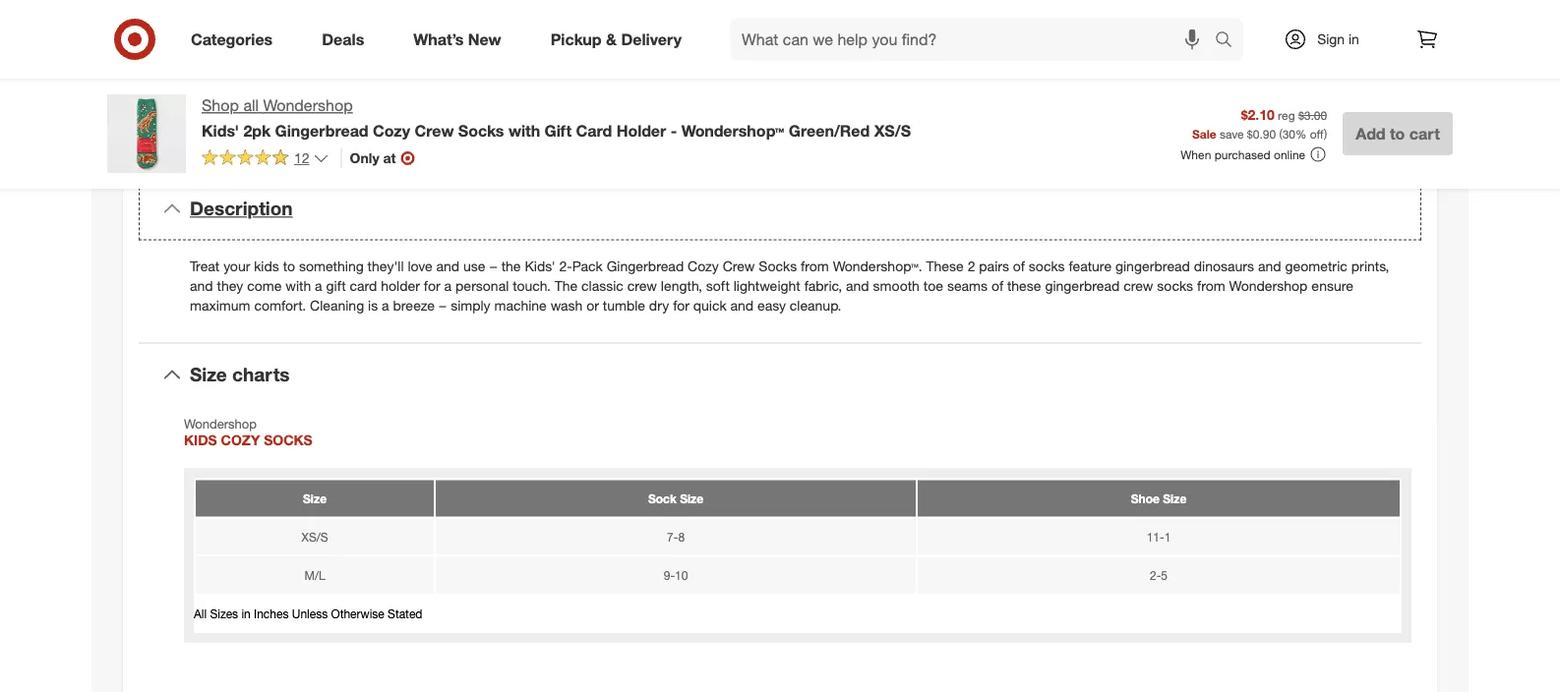 Task type: vqa. For each thing, say whether or not it's contained in the screenshot.
bottommost for
yes



Task type: describe. For each thing, give the bounding box(es) containing it.
deals
[[322, 30, 364, 49]]

socks inside treat your kids to something they'll love and use – the kids' 2-pack gingerbread cozy crew socks from wondershop™. these 2 pairs of socks feature gingerbread dinosaurs and geometric prints, and they come with a gift card holder for a personal touch. the classic crew length, soft lightweight fabric, and smooth toe seams of these gingerbread crew socks from wondershop ensure maximum comfort. cleaning is a breeze – simply machine wash or tumble dry for quick and easy cleanup.
[[759, 258, 797, 275]]

dry
[[649, 297, 669, 314]]

socks inside shop all wondershop kids' 2pk gingerbread cozy crew socks with gift card holder - wondershop™ green/red xs/s
[[458, 121, 504, 140]]

the
[[501, 258, 521, 275]]

1 vertical spatial of
[[992, 278, 1004, 295]]

about
[[698, 119, 763, 146]]

green/red
[[789, 121, 870, 140]]

feature
[[1069, 258, 1112, 275]]

off
[[1310, 126, 1324, 141]]

gingerbread inside shop all wondershop kids' 2pk gingerbread cozy crew socks with gift card holder - wondershop™ green/red xs/s
[[275, 121, 368, 140]]

1 vertical spatial –
[[439, 297, 447, 314]]

when
[[1181, 147, 1212, 162]]

-
[[671, 121, 677, 140]]

touch.
[[513, 278, 551, 295]]

)
[[1324, 126, 1328, 141]]

2-
[[559, 258, 572, 275]]

breeze
[[393, 297, 435, 314]]

What can we help you find? suggestions appear below search field
[[730, 18, 1220, 61]]

0 horizontal spatial a
[[315, 278, 322, 295]]

and right dinosaurs
[[1258, 258, 1282, 275]]

sale
[[1193, 126, 1217, 141]]

crew inside treat your kids to something they'll love and use – the kids' 2-pack gingerbread cozy crew socks from wondershop™. these 2 pairs of socks feature gingerbread dinosaurs and geometric prints, and they come with a gift card holder for a personal touch. the classic crew length, soft lightweight fabric, and smooth toe seams of these gingerbread crew socks from wondershop ensure maximum comfort. cleaning is a breeze – simply machine wash or tumble dry for quick and easy cleanup.
[[723, 258, 755, 275]]

pickup & delivery link
[[534, 18, 706, 61]]

something
[[299, 258, 364, 275]]

cart
[[1410, 124, 1440, 143]]

1 vertical spatial for
[[673, 297, 690, 314]]

0 horizontal spatial socks
[[1029, 258, 1065, 275]]

and down the wondershop™.
[[846, 278, 869, 295]]

2 horizontal spatial a
[[444, 278, 452, 295]]

use
[[463, 258, 486, 275]]

2 crew from the left
[[1124, 278, 1154, 295]]

these
[[1007, 278, 1041, 295]]

with inside shop all wondershop kids' 2pk gingerbread cozy crew socks with gift card holder - wondershop™ green/red xs/s
[[509, 121, 540, 140]]

charts
[[232, 364, 290, 387]]

prints,
[[1352, 258, 1390, 275]]

wondershop inside treat your kids to something they'll love and use – the kids' 2-pack gingerbread cozy crew socks from wondershop™. these 2 pairs of socks feature gingerbread dinosaurs and geometric prints, and they come with a gift card holder for a personal touch. the classic crew length, soft lightweight fabric, and smooth toe seams of these gingerbread crew socks from wondershop ensure maximum comfort. cleaning is a breeze – simply machine wash or tumble dry for quick and easy cleanup.
[[1230, 278, 1308, 295]]

wondershop™.
[[833, 258, 923, 275]]

about this item
[[698, 119, 862, 146]]

lightweight
[[734, 278, 801, 295]]

xs/s
[[874, 121, 911, 140]]

wash
[[551, 297, 583, 314]]

soft
[[706, 278, 730, 295]]

seams
[[947, 278, 988, 295]]

at
[[383, 149, 396, 167]]

what's
[[414, 30, 464, 49]]

12
[[294, 149, 310, 167]]

pickup
[[551, 30, 602, 49]]

what's new
[[414, 30, 501, 49]]

add to cart
[[1356, 124, 1440, 143]]

fabric,
[[805, 278, 842, 295]]

deals link
[[305, 18, 389, 61]]

0 vertical spatial from
[[801, 258, 829, 275]]

sign
[[1318, 31, 1345, 48]]

tumble
[[603, 297, 645, 314]]

$2.10 reg $3.00 sale save $ 0.90 ( 30 % off )
[[1193, 106, 1328, 141]]

(
[[1280, 126, 1283, 141]]

treat
[[190, 258, 220, 275]]

purchased
[[1215, 147, 1271, 162]]

to inside button
[[1390, 124, 1405, 143]]

is
[[368, 297, 378, 314]]

to inside treat your kids to something they'll love and use – the kids' 2-pack gingerbread cozy crew socks from wondershop™. these 2 pairs of socks feature gingerbread dinosaurs and geometric prints, and they come with a gift card holder for a personal touch. the classic crew length, soft lightweight fabric, and smooth toe seams of these gingerbread crew socks from wondershop ensure maximum comfort. cleaning is a breeze – simply machine wash or tumble dry for quick and easy cleanup.
[[283, 258, 295, 275]]

gingerbread inside treat your kids to something they'll love and use – the kids' 2-pack gingerbread cozy crew socks from wondershop™. these 2 pairs of socks feature gingerbread dinosaurs and geometric prints, and they come with a gift card holder for a personal touch. the classic crew length, soft lightweight fabric, and smooth toe seams of these gingerbread crew socks from wondershop ensure maximum comfort. cleaning is a breeze – simply machine wash or tumble dry for quick and easy cleanup.
[[607, 258, 684, 275]]

and left easy
[[731, 297, 754, 314]]

1 crew from the left
[[627, 278, 657, 295]]

$2.10
[[1241, 106, 1275, 123]]

quick
[[693, 297, 727, 314]]

cleaning
[[310, 297, 364, 314]]

only at
[[350, 149, 396, 167]]

1 horizontal spatial from
[[1197, 278, 1226, 295]]

shop all wondershop kids' 2pk gingerbread cozy crew socks with gift card holder - wondershop™ green/red xs/s
[[202, 96, 911, 140]]

and left use
[[436, 258, 460, 275]]

search button
[[1206, 18, 1254, 65]]

delivery
[[621, 30, 682, 49]]

0 vertical spatial for
[[424, 278, 440, 295]]

gift
[[545, 121, 572, 140]]

crew inside shop all wondershop kids' 2pk gingerbread cozy crew socks with gift card holder - wondershop™ green/red xs/s
[[415, 121, 454, 140]]

dinosaurs
[[1194, 258, 1255, 275]]

the
[[555, 278, 578, 295]]

geometric
[[1285, 258, 1348, 275]]

2pk
[[243, 121, 271, 140]]

cozy inside shop all wondershop kids' 2pk gingerbread cozy crew socks with gift card holder - wondershop™ green/red xs/s
[[373, 121, 410, 140]]

this
[[769, 119, 809, 146]]

%
[[1296, 126, 1307, 141]]

kids
[[254, 258, 279, 275]]

easy
[[758, 297, 786, 314]]

cleanup.
[[790, 297, 842, 314]]

1 horizontal spatial –
[[489, 258, 498, 275]]

when purchased online
[[1181, 147, 1306, 162]]

only
[[350, 149, 379, 167]]

categories
[[191, 30, 273, 49]]

size charts button
[[139, 345, 1422, 407]]

wondershop inside shop all wondershop kids' 2pk gingerbread cozy crew socks with gift card holder - wondershop™ green/red xs/s
[[263, 96, 353, 115]]



Task type: locate. For each thing, give the bounding box(es) containing it.
to right kids
[[283, 258, 295, 275]]

0 vertical spatial gingerbread
[[1116, 258, 1190, 275]]

1 vertical spatial from
[[1197, 278, 1226, 295]]

socks up lightweight at the top of the page
[[759, 258, 797, 275]]

1 horizontal spatial for
[[673, 297, 690, 314]]

from
[[801, 258, 829, 275], [1197, 278, 1226, 295]]

1 vertical spatial gingerbread
[[607, 258, 684, 275]]

personal
[[455, 278, 509, 295]]

0 horizontal spatial kids'
[[202, 121, 239, 140]]

1 vertical spatial kids'
[[525, 258, 556, 275]]

0 vertical spatial socks
[[458, 121, 504, 140]]

a left gift
[[315, 278, 322, 295]]

1 horizontal spatial a
[[382, 297, 389, 314]]

1 horizontal spatial socks
[[1157, 278, 1194, 295]]

0 vertical spatial of
[[1013, 258, 1025, 275]]

cozy up at at the top left of page
[[373, 121, 410, 140]]

gingerbread
[[1116, 258, 1190, 275], [1045, 278, 1120, 295]]

0 vertical spatial crew
[[415, 121, 454, 140]]

0 horizontal spatial gingerbread
[[275, 121, 368, 140]]

with left the 'gift'
[[509, 121, 540, 140]]

0 horizontal spatial socks
[[458, 121, 504, 140]]

kids' up the touch.
[[525, 258, 556, 275]]

1 horizontal spatial wondershop
[[1230, 278, 1308, 295]]

and down treat
[[190, 278, 213, 295]]

1 horizontal spatial crew
[[723, 258, 755, 275]]

– left simply
[[439, 297, 447, 314]]

1 horizontal spatial cozy
[[688, 258, 719, 275]]

holder
[[381, 278, 420, 295]]

1 vertical spatial socks
[[759, 258, 797, 275]]

0 horizontal spatial wondershop
[[263, 96, 353, 115]]

0 horizontal spatial from
[[801, 258, 829, 275]]

size charts
[[190, 364, 290, 387]]

0 vertical spatial cozy
[[373, 121, 410, 140]]

0 horizontal spatial to
[[283, 258, 295, 275]]

crew down what's
[[415, 121, 454, 140]]

card
[[576, 121, 612, 140]]

wondershop up 12
[[263, 96, 353, 115]]

from down dinosaurs
[[1197, 278, 1226, 295]]

–
[[489, 258, 498, 275], [439, 297, 447, 314]]

what's new link
[[397, 18, 526, 61]]

of
[[1013, 258, 1025, 275], [992, 278, 1004, 295]]

all
[[243, 96, 259, 115]]

crew up soft
[[723, 258, 755, 275]]

gingerbread right "feature" at the top of the page
[[1116, 258, 1190, 275]]

kids' down shop at left top
[[202, 121, 239, 140]]

1 horizontal spatial kids'
[[525, 258, 556, 275]]

1 vertical spatial crew
[[723, 258, 755, 275]]

sponsored
[[1395, 36, 1453, 51]]

description button
[[139, 178, 1422, 241]]

0 vertical spatial wondershop
[[263, 96, 353, 115]]

1 vertical spatial with
[[286, 278, 311, 295]]

of up these at top right
[[1013, 258, 1025, 275]]

cozy up soft
[[688, 258, 719, 275]]

$
[[1247, 126, 1253, 141]]

in
[[1349, 31, 1360, 48]]

for down love
[[424, 278, 440, 295]]

save
[[1220, 126, 1244, 141]]

pack
[[572, 258, 603, 275]]

1 horizontal spatial gingerbread
[[607, 258, 684, 275]]

wondershop down dinosaurs
[[1230, 278, 1308, 295]]

length,
[[661, 278, 703, 295]]

$3.00
[[1299, 108, 1328, 123]]

smooth
[[873, 278, 920, 295]]

1 horizontal spatial of
[[1013, 258, 1025, 275]]

image of kids' 2pk gingerbread cozy crew socks with gift card holder - wondershop™ green/red xs/s image
[[107, 94, 186, 173]]

item
[[815, 119, 862, 146]]

0 horizontal spatial crew
[[627, 278, 657, 295]]

1 vertical spatial socks
[[1157, 278, 1194, 295]]

reg
[[1278, 108, 1295, 123]]

treat your kids to something they'll love and use – the kids' 2-pack gingerbread cozy crew socks from wondershop™. these 2 pairs of socks feature gingerbread dinosaurs and geometric prints, and they come with a gift card holder for a personal touch. the classic crew length, soft lightweight fabric, and smooth toe seams of these gingerbread crew socks from wondershop ensure maximum comfort. cleaning is a breeze – simply machine wash or tumble dry for quick and easy cleanup.
[[190, 258, 1390, 314]]

add to cart button
[[1343, 112, 1453, 155]]

they
[[217, 278, 243, 295]]

0 vertical spatial kids'
[[202, 121, 239, 140]]

machine
[[494, 297, 547, 314]]

0 horizontal spatial for
[[424, 278, 440, 295]]

1 vertical spatial to
[[283, 258, 295, 275]]

pickup & delivery
[[551, 30, 682, 49]]

come
[[247, 278, 282, 295]]

add
[[1356, 124, 1386, 143]]

of down "pairs"
[[992, 278, 1004, 295]]

new
[[468, 30, 501, 49]]

gingerbread up 12
[[275, 121, 368, 140]]

size
[[190, 364, 227, 387]]

gingerbread up length,
[[607, 258, 684, 275]]

kids' inside treat your kids to something they'll love and use – the kids' 2-pack gingerbread cozy crew socks from wondershop™. these 2 pairs of socks feature gingerbread dinosaurs and geometric prints, and they come with a gift card holder for a personal touch. the classic crew length, soft lightweight fabric, and smooth toe seams of these gingerbread crew socks from wondershop ensure maximum comfort. cleaning is a breeze – simply machine wash or tumble dry for quick and easy cleanup.
[[525, 258, 556, 275]]

1 vertical spatial wondershop
[[1230, 278, 1308, 295]]

1 vertical spatial gingerbread
[[1045, 278, 1120, 295]]

1 horizontal spatial crew
[[1124, 278, 1154, 295]]

1 horizontal spatial with
[[509, 121, 540, 140]]

to right add
[[1390, 124, 1405, 143]]

1 horizontal spatial to
[[1390, 124, 1405, 143]]

0 horizontal spatial –
[[439, 297, 447, 314]]

wondershop™
[[682, 121, 785, 140]]

crew
[[627, 278, 657, 295], [1124, 278, 1154, 295]]

0 horizontal spatial with
[[286, 278, 311, 295]]

from up fabric,
[[801, 258, 829, 275]]

30
[[1283, 126, 1296, 141]]

for
[[424, 278, 440, 295], [673, 297, 690, 314]]

a
[[315, 278, 322, 295], [444, 278, 452, 295], [382, 297, 389, 314]]

0.90
[[1253, 126, 1276, 141]]

simply
[[451, 297, 491, 314]]

search
[[1206, 32, 1254, 51]]

toe
[[924, 278, 944, 295]]

gingerbread down "feature" at the top of the page
[[1045, 278, 1120, 295]]

or
[[587, 297, 599, 314]]

gingerbread
[[275, 121, 368, 140], [607, 258, 684, 275]]

socks left the 'gift'
[[458, 121, 504, 140]]

description
[[190, 198, 293, 221]]

online
[[1274, 147, 1306, 162]]

for down length,
[[673, 297, 690, 314]]

1 horizontal spatial socks
[[759, 258, 797, 275]]

with inside treat your kids to something they'll love and use – the kids' 2-pack gingerbread cozy crew socks from wondershop™. these 2 pairs of socks feature gingerbread dinosaurs and geometric prints, and they come with a gift card holder for a personal touch. the classic crew length, soft lightweight fabric, and smooth toe seams of these gingerbread crew socks from wondershop ensure maximum comfort. cleaning is a breeze – simply machine wash or tumble dry for quick and easy cleanup.
[[286, 278, 311, 295]]

with
[[509, 121, 540, 140], [286, 278, 311, 295]]

a up simply
[[444, 278, 452, 295]]

0 horizontal spatial of
[[992, 278, 1004, 295]]

0 vertical spatial socks
[[1029, 258, 1065, 275]]

comfort.
[[254, 297, 306, 314]]

sign in
[[1318, 31, 1360, 48]]

these
[[926, 258, 964, 275]]

classic
[[582, 278, 624, 295]]

0 vertical spatial with
[[509, 121, 540, 140]]

0 vertical spatial gingerbread
[[275, 121, 368, 140]]

1 vertical spatial cozy
[[688, 258, 719, 275]]

shop
[[202, 96, 239, 115]]

0 horizontal spatial crew
[[415, 121, 454, 140]]

with up comfort.
[[286, 278, 311, 295]]

2
[[968, 258, 975, 275]]

love
[[408, 258, 433, 275]]

a right is in the left of the page
[[382, 297, 389, 314]]

to
[[1390, 124, 1405, 143], [283, 258, 295, 275]]

sign in link
[[1267, 18, 1390, 61]]

12 link
[[202, 148, 329, 171]]

gift
[[326, 278, 346, 295]]

kids' inside shop all wondershop kids' 2pk gingerbread cozy crew socks with gift card holder - wondershop™ green/red xs/s
[[202, 121, 239, 140]]

your
[[223, 258, 250, 275]]

cozy inside treat your kids to something they'll love and use – the kids' 2-pack gingerbread cozy crew socks from wondershop™. these 2 pairs of socks feature gingerbread dinosaurs and geometric prints, and they come with a gift card holder for a personal touch. the classic crew length, soft lightweight fabric, and smooth toe seams of these gingerbread crew socks from wondershop ensure maximum comfort. cleaning is a breeze – simply machine wash or tumble dry for quick and easy cleanup.
[[688, 258, 719, 275]]

and
[[436, 258, 460, 275], [1258, 258, 1282, 275], [190, 278, 213, 295], [846, 278, 869, 295], [731, 297, 754, 314]]

– left 'the'
[[489, 258, 498, 275]]

0 vertical spatial to
[[1390, 124, 1405, 143]]

0 horizontal spatial cozy
[[373, 121, 410, 140]]

maximum
[[190, 297, 250, 314]]

socks
[[458, 121, 504, 140], [759, 258, 797, 275]]

0 vertical spatial –
[[489, 258, 498, 275]]

ensure
[[1312, 278, 1354, 295]]



